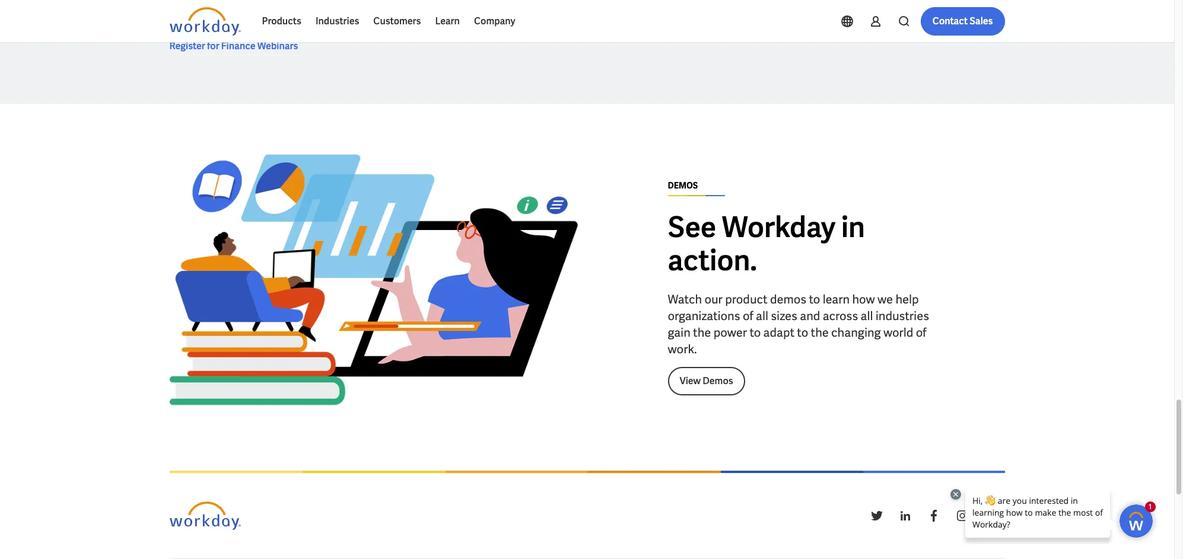 Task type: describe. For each thing, give the bounding box(es) containing it.
1 all from the left
[[756, 308, 769, 324]]

learn button
[[428, 7, 467, 36]]

company button
[[467, 7, 523, 36]]

sizes
[[771, 308, 798, 324]]

go to instagram image
[[955, 509, 969, 524]]

go to youtube image
[[984, 509, 998, 524]]

webinars for register for finance webinars
[[257, 40, 298, 52]]

go to facebook image
[[927, 509, 941, 524]]

product
[[725, 292, 768, 307]]

industries
[[876, 308, 929, 324]]

for for hr
[[207, 11, 219, 24]]

contact sales link
[[921, 7, 1005, 36]]

1 horizontal spatial of
[[916, 325, 927, 341]]

register for finance webinars
[[169, 40, 298, 52]]

register for register for hr webinars
[[169, 11, 205, 24]]

we
[[878, 292, 893, 307]]

1 horizontal spatial demos
[[703, 375, 733, 387]]

2 the from the left
[[811, 325, 829, 341]]

watch our product demos to learn how we help organizations of all sizes and across all industries gain the power to adapt to the changing world of work.
[[668, 292, 929, 357]]

lifestyle image image
[[169, 142, 578, 414]]

1 horizontal spatial to
[[797, 325, 808, 341]]

register for register for finance webinars
[[169, 40, 205, 52]]

world
[[884, 325, 914, 341]]

gain
[[668, 325, 691, 341]]

products
[[262, 15, 301, 27]]

go to twitter image
[[870, 509, 884, 524]]

0 horizontal spatial of
[[743, 308, 754, 324]]

our
[[705, 292, 723, 307]]

changing
[[831, 325, 881, 341]]

register for finance webinars link
[[169, 39, 298, 53]]

see workday in action.
[[668, 209, 865, 279]]

0 vertical spatial demos
[[668, 180, 698, 191]]

watch
[[668, 292, 702, 307]]

adapt
[[764, 325, 795, 341]]

0 horizontal spatial to
[[750, 325, 761, 341]]

2 horizontal spatial to
[[809, 292, 820, 307]]

industries button
[[309, 7, 366, 36]]

industries
[[316, 15, 359, 27]]

work.
[[668, 342, 697, 357]]

learn more about workday live image
[[526, 0, 934, 66]]



Task type: vqa. For each thing, say whether or not it's contained in the screenshot.
the "and"
yes



Task type: locate. For each thing, give the bounding box(es) containing it.
for left hr
[[207, 11, 219, 24]]

of right world
[[916, 325, 927, 341]]

register
[[169, 11, 205, 24], [169, 40, 205, 52]]

help
[[896, 292, 919, 307]]

learn
[[435, 15, 460, 27]]

0 horizontal spatial the
[[693, 325, 711, 341]]

learn
[[823, 292, 850, 307]]

products button
[[255, 7, 309, 36]]

to left adapt
[[750, 325, 761, 341]]

for left finance
[[207, 40, 219, 52]]

1 vertical spatial webinars
[[257, 40, 298, 52]]

workday
[[722, 209, 836, 246]]

1 for from the top
[[207, 11, 219, 24]]

organizations
[[668, 308, 740, 324]]

0 horizontal spatial demos
[[668, 180, 698, 191]]

view demos link
[[668, 367, 745, 396]]

sales
[[970, 15, 993, 27]]

power
[[714, 325, 747, 341]]

company
[[474, 15, 515, 27]]

demos right view
[[703, 375, 733, 387]]

2 all from the left
[[861, 308, 873, 324]]

1 go to the homepage image from the top
[[169, 7, 241, 36]]

the
[[693, 325, 711, 341], [811, 325, 829, 341]]

webinars inside register for hr webinars link
[[236, 11, 277, 24]]

for
[[207, 11, 219, 24], [207, 40, 219, 52]]

to down and
[[797, 325, 808, 341]]

2 for from the top
[[207, 40, 219, 52]]

webinars for register for hr webinars
[[236, 11, 277, 24]]

1 register from the top
[[169, 11, 205, 24]]

0 vertical spatial of
[[743, 308, 754, 324]]

webinars inside "register for finance webinars" link
[[257, 40, 298, 52]]

0 horizontal spatial all
[[756, 308, 769, 324]]

the down and
[[811, 325, 829, 341]]

webinars right hr
[[236, 11, 277, 24]]

0 vertical spatial webinars
[[236, 11, 277, 24]]

for for finance
[[207, 40, 219, 52]]

and
[[800, 308, 820, 324]]

webinars
[[236, 11, 277, 24], [257, 40, 298, 52]]

1 vertical spatial demos
[[703, 375, 733, 387]]

in
[[841, 209, 865, 246]]

0 vertical spatial for
[[207, 11, 219, 24]]

site-wide footer navigation
[[169, 559, 1005, 560]]

1 vertical spatial go to the homepage image
[[169, 502, 241, 531]]

customers
[[373, 15, 421, 27]]

action.
[[668, 242, 757, 279]]

demos
[[668, 180, 698, 191], [703, 375, 733, 387]]

0 vertical spatial go to the homepage image
[[169, 7, 241, 36]]

register for hr webinars link
[[169, 11, 277, 25]]

2 register from the top
[[169, 40, 205, 52]]

view demos
[[680, 375, 733, 387]]

register down register for hr webinars link
[[169, 40, 205, 52]]

hr
[[221, 11, 234, 24]]

1 vertical spatial register
[[169, 40, 205, 52]]

webinars down products dropdown button
[[257, 40, 298, 52]]

customers button
[[366, 7, 428, 36]]

1 vertical spatial for
[[207, 40, 219, 52]]

demos
[[770, 292, 807, 307]]

all down how
[[861, 308, 873, 324]]

go to the homepage image
[[169, 7, 241, 36], [169, 502, 241, 531]]

how
[[852, 292, 875, 307]]

contact sales
[[933, 15, 993, 27]]

the down organizations
[[693, 325, 711, 341]]

of
[[743, 308, 754, 324], [916, 325, 927, 341]]

1 the from the left
[[693, 325, 711, 341]]

1 horizontal spatial the
[[811, 325, 829, 341]]

go to linkedin image
[[898, 509, 912, 524]]

all
[[756, 308, 769, 324], [861, 308, 873, 324]]

all left sizes
[[756, 308, 769, 324]]

1 horizontal spatial all
[[861, 308, 873, 324]]

see
[[668, 209, 716, 246]]

view
[[680, 375, 701, 387]]

1 vertical spatial of
[[916, 325, 927, 341]]

0 vertical spatial register
[[169, 11, 205, 24]]

2 go to the homepage image from the top
[[169, 502, 241, 531]]

finance
[[221, 40, 256, 52]]

demos up the see
[[668, 180, 698, 191]]

register left hr
[[169, 11, 205, 24]]

contact
[[933, 15, 968, 27]]

of down product on the right
[[743, 308, 754, 324]]

register for hr webinars
[[169, 11, 277, 24]]

to
[[809, 292, 820, 307], [750, 325, 761, 341], [797, 325, 808, 341]]

across
[[823, 308, 858, 324]]

to up and
[[809, 292, 820, 307]]



